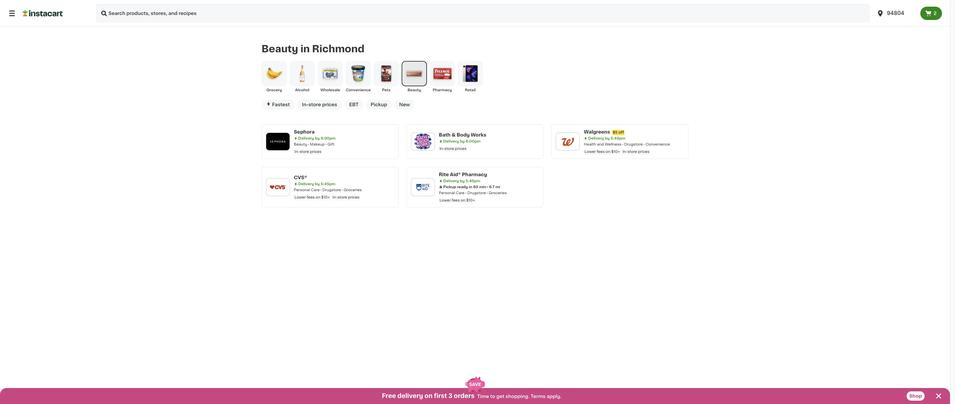 Task type: locate. For each thing, give the bounding box(es) containing it.
delivery by 5:45pm down walgreens $5 off
[[589, 137, 626, 140]]

delivery by 6:00pm up makeup
[[298, 137, 336, 140]]

care
[[311, 189, 320, 192], [456, 192, 465, 195]]

1 vertical spatial pickup
[[443, 186, 456, 189]]

in-store prices down wholesale
[[302, 102, 337, 107]]

1 horizontal spatial $10+
[[467, 199, 475, 203]]

by
[[315, 137, 320, 140], [605, 137, 610, 140], [460, 140, 465, 143], [460, 180, 465, 183], [315, 183, 320, 186]]

0 horizontal spatial 5:45pm
[[321, 183, 336, 186]]

personal up lower fees on $10+
[[439, 192, 455, 195]]

6:00pm up gift
[[321, 137, 336, 140]]

orders
[[454, 394, 475, 400]]

in-store prices down beauty makeup gift in the left of the page
[[295, 150, 322, 154]]

personal
[[294, 189, 310, 192], [439, 192, 455, 195]]

1 vertical spatial lower fees on $10+ in-store prices
[[295, 196, 360, 200]]

2 vertical spatial beauty
[[294, 143, 307, 146]]

terms
[[531, 395, 546, 400]]

off
[[619, 131, 624, 134]]

personal care drugstore groceries down cvs®
[[294, 189, 362, 192]]

convenience
[[346, 88, 371, 92], [646, 143, 670, 146]]

1 horizontal spatial drugstore
[[468, 192, 486, 195]]

lower down cvs®
[[295, 196, 306, 200]]

convenience inside button
[[346, 88, 371, 92]]

5:45pm
[[611, 137, 626, 140], [466, 180, 481, 183], [321, 183, 336, 186]]

apply.
[[547, 395, 562, 400]]

delivery for sephora
[[298, 137, 314, 140]]

0 vertical spatial in
[[301, 44, 310, 54]]

pickup down pets
[[371, 102, 387, 107]]

6:00pm
[[321, 137, 336, 140], [466, 140, 481, 143]]

1 horizontal spatial convenience
[[646, 143, 670, 146]]

0 vertical spatial pharmacy
[[433, 88, 452, 92]]

1 horizontal spatial 5:45pm
[[466, 180, 481, 183]]

1 horizontal spatial personal
[[439, 192, 455, 195]]

1 horizontal spatial pharmacy
[[462, 173, 487, 177]]

2 94804 button from the left
[[877, 4, 917, 23]]

0 vertical spatial pickup
[[371, 102, 387, 107]]

delivery down aid®
[[443, 180, 459, 183]]

$10+
[[612, 150, 620, 154], [321, 196, 330, 200], [467, 199, 475, 203]]

lower fees on $10+ in-store prices down wellness
[[585, 150, 650, 154]]

0 vertical spatial beauty
[[262, 44, 298, 54]]

2 horizontal spatial drugstore
[[625, 143, 643, 146]]

beauty
[[262, 44, 298, 54], [408, 88, 421, 92], [294, 143, 307, 146]]

delivery by 5:45pm down cvs®
[[298, 183, 336, 186]]

2 horizontal spatial $10+
[[612, 150, 620, 154]]

delivery by 6:00pm for bath & body works
[[443, 140, 481, 143]]

None search field
[[96, 4, 870, 23]]

lower down 'pickup ready in 60 min'
[[440, 199, 451, 203]]

0 horizontal spatial pharmacy
[[433, 88, 452, 92]]

in-
[[302, 102, 309, 107], [440, 147, 445, 151], [295, 150, 300, 154], [623, 150, 628, 154], [333, 196, 338, 200]]

bath & body works logo image
[[414, 133, 432, 150]]

0 horizontal spatial lower
[[295, 196, 306, 200]]

beauty down "sephora"
[[294, 143, 307, 146]]

1 horizontal spatial pickup
[[443, 186, 456, 189]]

in-store prices button
[[297, 100, 342, 110]]

fees down cvs®
[[307, 196, 315, 200]]

groceries
[[344, 189, 362, 192], [489, 192, 507, 195]]

personal care drugstore groceries
[[294, 189, 362, 192], [439, 192, 507, 195]]

&
[[452, 133, 456, 137]]

1 horizontal spatial 6:00pm
[[466, 140, 481, 143]]

wellness
[[605, 143, 622, 146]]

6:00pm down works
[[466, 140, 481, 143]]

works
[[471, 133, 487, 137]]

2 horizontal spatial lower
[[585, 150, 596, 154]]

0 horizontal spatial personal care drugstore groceries
[[294, 189, 362, 192]]

delivery down "sephora"
[[298, 137, 314, 140]]

2 button
[[921, 7, 943, 20]]

fees for care
[[307, 196, 315, 200]]

time
[[477, 395, 489, 400]]

wholesale button
[[318, 61, 343, 93]]

delivery by 5:45pm
[[589, 137, 626, 140], [443, 180, 481, 183], [298, 183, 336, 186]]

body
[[457, 133, 470, 137]]

94804 button
[[873, 4, 921, 23], [877, 4, 917, 23]]

walgreens logo image
[[559, 133, 577, 150]]

0 horizontal spatial delivery by 5:45pm
[[298, 183, 336, 186]]

prices
[[322, 102, 337, 107], [455, 147, 467, 151], [310, 150, 322, 154], [638, 150, 650, 154], [348, 196, 360, 200]]

0 horizontal spatial fees
[[307, 196, 315, 200]]

delivery down & at the left of the page
[[443, 140, 459, 143]]

on
[[606, 150, 611, 154], [316, 196, 321, 200], [461, 199, 466, 203], [425, 394, 433, 400]]

alcohol
[[295, 88, 310, 92]]

delivery down cvs®
[[298, 183, 314, 186]]

walgreens $5 off
[[584, 130, 624, 134]]

0 vertical spatial convenience
[[346, 88, 371, 92]]

in
[[301, 44, 310, 54], [469, 186, 473, 189]]

personal care drugstore groceries down 60
[[439, 192, 507, 195]]

lower fees on $10+ in-store prices down cvs®
[[295, 196, 360, 200]]

in left 60
[[469, 186, 473, 189]]

1 horizontal spatial delivery by 5:45pm
[[443, 180, 481, 183]]

delivery for cvs®
[[298, 183, 314, 186]]

6.7
[[489, 186, 495, 189]]

0 horizontal spatial pickup
[[371, 102, 387, 107]]

$10+ for wellness
[[612, 150, 620, 154]]

1 horizontal spatial lower fees on $10+ in-store prices
[[585, 150, 650, 154]]

0 horizontal spatial 6:00pm
[[321, 137, 336, 140]]

pets
[[382, 88, 391, 92]]

beauty for beauty makeup gift
[[294, 143, 307, 146]]

lower fees on $10+ in-store prices
[[585, 150, 650, 154], [295, 196, 360, 200]]

0 horizontal spatial $10+
[[321, 196, 330, 200]]

drugstore
[[625, 143, 643, 146], [323, 189, 341, 192], [468, 192, 486, 195]]

fees
[[597, 150, 605, 154], [307, 196, 315, 200], [452, 199, 460, 203]]

pharmacy
[[433, 88, 452, 92], [462, 173, 487, 177]]

fees down and
[[597, 150, 605, 154]]

beauty inside button
[[408, 88, 421, 92]]

pickup inside button
[[371, 102, 387, 107]]

2 horizontal spatial fees
[[597, 150, 605, 154]]

0 horizontal spatial lower fees on $10+ in-store prices
[[295, 196, 360, 200]]

0 horizontal spatial personal
[[294, 189, 310, 192]]

5:45pm for cvs®
[[321, 183, 336, 186]]

by for rite aid® pharmacy
[[460, 180, 465, 183]]

fees down ready on the left of page
[[452, 199, 460, 203]]

in-store prices
[[302, 102, 337, 107], [440, 147, 467, 151], [295, 150, 322, 154]]

beauty up new at left
[[408, 88, 421, 92]]

personal down cvs®
[[294, 189, 310, 192]]

delivery down walgreens
[[589, 137, 604, 140]]

1 vertical spatial in
[[469, 186, 473, 189]]

0 horizontal spatial groceries
[[344, 189, 362, 192]]

rite
[[439, 173, 449, 177]]

lower fees on $10+ in-store prices for wellness
[[585, 150, 650, 154]]

sephora logo image
[[269, 133, 287, 150]]

beauty makeup gift
[[294, 143, 335, 146]]

pickup ready in 60 min
[[443, 186, 486, 189]]

store
[[309, 102, 321, 107], [445, 147, 454, 151], [300, 150, 309, 154], [628, 150, 637, 154], [338, 196, 347, 200]]

1 vertical spatial beauty
[[408, 88, 421, 92]]

by for sephora
[[315, 137, 320, 140]]

delivery by 6:00pm for sephora
[[298, 137, 336, 140]]

pickup
[[371, 102, 387, 107], [443, 186, 456, 189]]

beauty up grocery "button"
[[262, 44, 298, 54]]

1 horizontal spatial in
[[469, 186, 473, 189]]

lower down 'health'
[[585, 150, 596, 154]]

pharmacy left retail
[[433, 88, 452, 92]]

walgreens
[[584, 130, 610, 134]]

0 horizontal spatial convenience
[[346, 88, 371, 92]]

delivery
[[298, 137, 314, 140], [589, 137, 604, 140], [443, 140, 459, 143], [443, 180, 459, 183], [298, 183, 314, 186]]

in up alcohol button
[[301, 44, 310, 54]]

cvs® logo image
[[269, 179, 287, 196]]

shop
[[910, 395, 923, 399]]

0 horizontal spatial delivery by 6:00pm
[[298, 137, 336, 140]]

grocery button
[[262, 61, 287, 93]]

1 horizontal spatial delivery by 6:00pm
[[443, 140, 481, 143]]

1 horizontal spatial personal care drugstore groceries
[[439, 192, 507, 195]]

beauty in richmond
[[262, 44, 365, 54]]

2
[[934, 11, 937, 16]]

1 94804 button from the left
[[873, 4, 921, 23]]

0 vertical spatial lower fees on $10+ in-store prices
[[585, 150, 650, 154]]

bath
[[439, 133, 451, 137]]

lower
[[585, 150, 596, 154], [295, 196, 306, 200], [440, 199, 451, 203]]

delivery by 6:00pm down bath & body works
[[443, 140, 481, 143]]

1 horizontal spatial care
[[456, 192, 465, 195]]

pharmacy up 60
[[462, 173, 487, 177]]

delivery by 6:00pm
[[298, 137, 336, 140], [443, 140, 481, 143]]

delivery by 5:45pm up ready on the left of page
[[443, 180, 481, 183]]

pickup left ready on the left of page
[[443, 186, 456, 189]]



Task type: vqa. For each thing, say whether or not it's contained in the screenshot.
hair associated with 32
no



Task type: describe. For each thing, give the bounding box(es) containing it.
pickup button
[[366, 100, 392, 110]]

delivery by 5:45pm for cvs®
[[298, 183, 336, 186]]

delivery by 5:45pm for rite aid® pharmacy
[[443, 180, 481, 183]]

2 horizontal spatial delivery by 5:45pm
[[589, 137, 626, 140]]

new button
[[395, 100, 415, 110]]

free
[[382, 394, 396, 400]]

makeup
[[310, 143, 325, 146]]

delivery for bath & body works
[[443, 140, 459, 143]]

instacart logo image
[[23, 9, 63, 17]]

by for bath & body works
[[460, 140, 465, 143]]

1 horizontal spatial lower
[[440, 199, 451, 203]]

grocery
[[267, 88, 282, 92]]

60
[[473, 186, 479, 189]]

fastest
[[272, 102, 290, 107]]

close image
[[935, 393, 943, 401]]

pharmacy button
[[430, 61, 455, 93]]

fees for and
[[597, 150, 605, 154]]

$10+ for drugstore
[[321, 196, 330, 200]]

min
[[479, 186, 486, 189]]

5:45pm for rite aid® pharmacy
[[466, 180, 481, 183]]

1 horizontal spatial fees
[[452, 199, 460, 203]]

1 vertical spatial pharmacy
[[462, 173, 487, 177]]

and
[[597, 143, 604, 146]]

delivery for rite aid® pharmacy
[[443, 180, 459, 183]]

lower for health
[[585, 150, 596, 154]]

6:00pm for bath & body works
[[466, 140, 481, 143]]

in-store prices inside "button"
[[302, 102, 337, 107]]

first
[[434, 394, 447, 400]]

beauty in richmond main content
[[0, 27, 951, 405]]

ebt
[[349, 102, 359, 107]]

health
[[584, 143, 596, 146]]

2 horizontal spatial 5:45pm
[[611, 137, 626, 140]]

shop button
[[907, 392, 925, 402]]

delivery
[[398, 394, 423, 400]]

mi
[[496, 186, 500, 189]]

free delivery on first 3 orders time to get shopping. terms apply.
[[382, 394, 562, 400]]

new
[[399, 102, 410, 107]]

lower fees on $10+
[[440, 199, 475, 203]]

1 horizontal spatial groceries
[[489, 192, 507, 195]]

shopping.
[[506, 395, 530, 400]]

wholesale
[[321, 88, 340, 92]]

retail
[[465, 88, 476, 92]]

6:00pm for sephora
[[321, 137, 336, 140]]

rite aid® pharmacy
[[439, 173, 487, 177]]

fastest button
[[262, 100, 295, 110]]

ebt button
[[345, 100, 363, 110]]

cvs®
[[294, 176, 307, 180]]

lower fees on $10+ in-store prices for drugstore
[[295, 196, 360, 200]]

sephora
[[294, 130, 315, 134]]

to
[[490, 395, 495, 400]]

beauty for beauty in richmond
[[262, 44, 298, 54]]

3
[[449, 394, 453, 400]]

6.7 mi
[[489, 186, 500, 189]]

by for cvs®
[[315, 183, 320, 186]]

bath & body works
[[439, 133, 487, 137]]

save image
[[465, 377, 485, 393]]

health and wellness drugstore convenience
[[584, 143, 670, 146]]

0 horizontal spatial in
[[301, 44, 310, 54]]

1 vertical spatial convenience
[[646, 143, 670, 146]]

0 horizontal spatial drugstore
[[323, 189, 341, 192]]

gift
[[328, 143, 335, 146]]

pets button
[[374, 61, 399, 93]]

ready
[[457, 186, 468, 189]]

pharmacy inside pharmacy button
[[433, 88, 452, 92]]

lower for personal
[[295, 196, 306, 200]]

aid®
[[450, 173, 461, 177]]

retail button
[[458, 61, 483, 93]]

prices inside "button"
[[322, 102, 337, 107]]

pickup for pickup
[[371, 102, 387, 107]]

in- inside "button"
[[302, 102, 309, 107]]

convenience button
[[346, 61, 371, 93]]

Search field
[[96, 4, 870, 23]]

alcohol button
[[290, 61, 315, 93]]

94804
[[887, 11, 905, 16]]

richmond
[[312, 44, 365, 54]]

pickup for pickup ready in 60 min
[[443, 186, 456, 189]]

get
[[497, 395, 505, 400]]

rite aid® pharmacy logo image
[[414, 179, 432, 196]]

beauty for beauty
[[408, 88, 421, 92]]

0 horizontal spatial care
[[311, 189, 320, 192]]

store inside "button"
[[309, 102, 321, 107]]

beauty button
[[402, 61, 427, 93]]

$5
[[613, 131, 618, 134]]

in-store prices down & at the left of the page
[[440, 147, 467, 151]]



